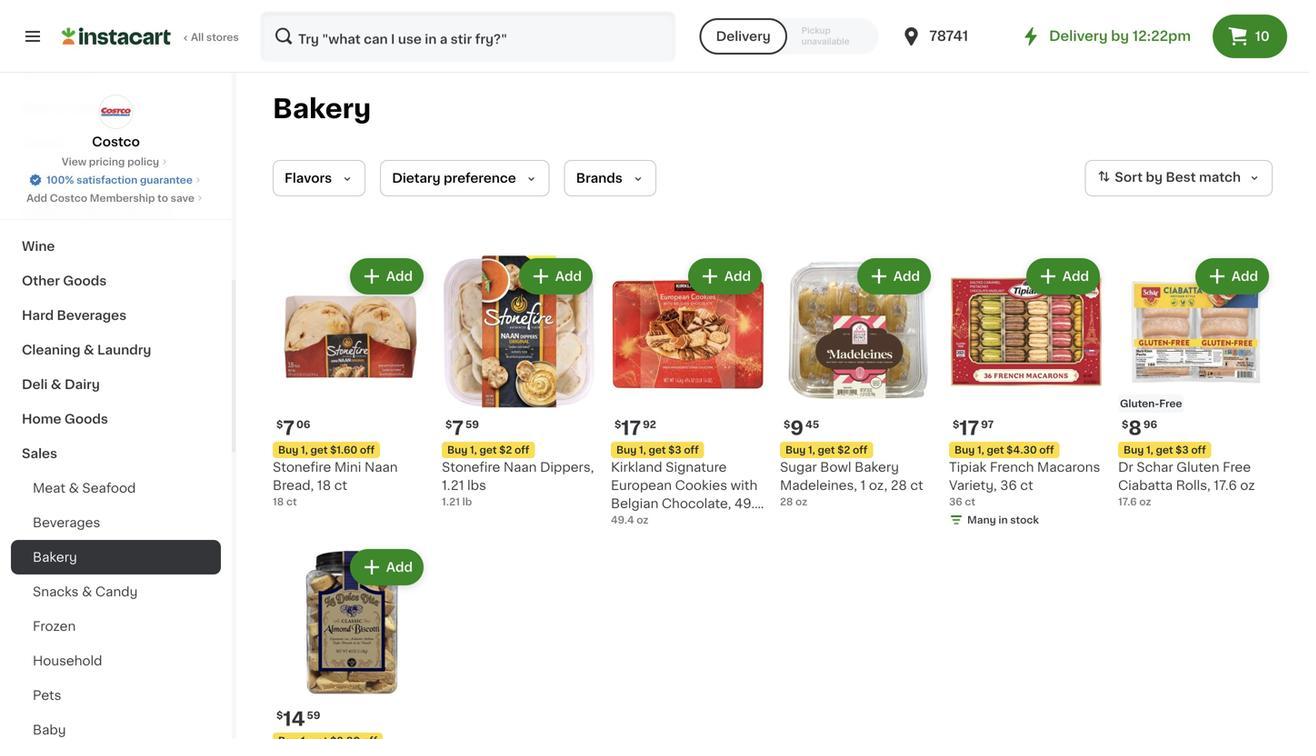 Task type: locate. For each thing, give the bounding box(es) containing it.
1 stonefire from the left
[[273, 461, 331, 474]]

naan inside stonefire mini naan bread, 18 ct 18 ct
[[365, 461, 398, 474]]

$3 for 8
[[1176, 445, 1189, 455]]

5 get from the left
[[987, 445, 1004, 455]]

$ inside $ 17 97
[[953, 420, 960, 430]]

$ inside $ 17 92
[[615, 420, 621, 430]]

policy
[[127, 157, 159, 167]]

buy 1, get $4.30 off
[[955, 445, 1055, 455]]

buy up 'kirkland'
[[617, 445, 637, 455]]

1 horizontal spatial naan
[[504, 461, 537, 474]]

6 buy from the left
[[1124, 445, 1144, 455]]

10
[[1256, 30, 1270, 43]]

$2 for 7
[[499, 445, 512, 455]]

by left 12:22pm
[[1112, 30, 1130, 43]]

get up schar
[[1156, 445, 1174, 455]]

guarantee
[[140, 175, 193, 185]]

$4.30
[[1007, 445, 1037, 455]]

17
[[621, 419, 641, 438], [960, 419, 980, 438]]

17 left the "92"
[[621, 419, 641, 438]]

36 down variety,
[[950, 497, 963, 507]]

0 horizontal spatial 7
[[283, 419, 295, 438]]

buy up sugar
[[786, 445, 806, 455]]

2 7 from the left
[[452, 419, 464, 438]]

wine
[[22, 240, 55, 253]]

view pricing policy link
[[62, 155, 170, 169]]

0 horizontal spatial $3
[[669, 445, 682, 455]]

0 horizontal spatial by
[[1112, 30, 1130, 43]]

$ inside $ 7 06
[[276, 420, 283, 430]]

pets link
[[11, 678, 221, 713]]

$ 7 59
[[446, 419, 479, 438]]

49.4 down the with
[[735, 497, 763, 510]]

0 vertical spatial beverages
[[57, 309, 127, 322]]

1,
[[301, 445, 308, 455], [470, 445, 477, 455], [639, 445, 646, 455], [809, 445, 816, 455], [978, 445, 985, 455], [1147, 445, 1154, 455]]

buy down $ 7 06
[[278, 445, 299, 455]]

1, up 'kirkland'
[[639, 445, 646, 455]]

2 1, from the left
[[470, 445, 477, 455]]

1 vertical spatial 49.4
[[611, 515, 634, 525]]

& up the dairy on the bottom of page
[[84, 344, 94, 357]]

delivery inside button
[[716, 30, 771, 43]]

4 off from the left
[[853, 445, 868, 455]]

buy up the tipiak
[[955, 445, 975, 455]]

0 vertical spatial by
[[1112, 30, 1130, 43]]

Best match Sort by field
[[1085, 160, 1273, 196]]

baby link
[[11, 713, 221, 739]]

$2
[[499, 445, 512, 455], [838, 445, 851, 455]]

buy
[[278, 445, 299, 455], [447, 445, 468, 455], [617, 445, 637, 455], [786, 445, 806, 455], [955, 445, 975, 455], [1124, 445, 1144, 455]]

$ inside $ 14 59
[[276, 711, 283, 721]]

1 horizontal spatial delivery
[[1050, 30, 1108, 43]]

buy 1, get $3 off down the "92"
[[617, 445, 699, 455]]

get left '$1.60'
[[311, 445, 328, 455]]

gluten-free
[[1120, 399, 1183, 409]]

1 horizontal spatial 17
[[960, 419, 980, 438]]

1 1, from the left
[[301, 445, 308, 455]]

2 $2 from the left
[[838, 445, 851, 455]]

lbs
[[468, 479, 486, 492]]

1 horizontal spatial bakery
[[273, 96, 371, 122]]

tipiak
[[950, 461, 987, 474]]

liquor link
[[11, 126, 221, 160]]

$ inside '$ 9 45'
[[784, 420, 791, 430]]

0 horizontal spatial naan
[[365, 461, 398, 474]]

goods down view
[[63, 171, 107, 184]]

59 right the 14 on the left bottom
[[307, 711, 321, 721]]

$ for $ 17 97
[[953, 420, 960, 430]]

get up bowl
[[818, 445, 835, 455]]

product group
[[273, 255, 427, 509], [442, 255, 597, 509], [611, 255, 766, 528], [780, 255, 935, 509], [950, 255, 1104, 531], [1119, 255, 1273, 509], [273, 546, 427, 739]]

0 vertical spatial goods
[[63, 171, 107, 184]]

1 horizontal spatial buy 1, get $3 off
[[1124, 445, 1207, 455]]

0 horizontal spatial bakery
[[33, 551, 77, 564]]

0 horizontal spatial stonefire
[[273, 461, 331, 474]]

18 down bread,
[[273, 497, 284, 507]]

household link
[[11, 644, 221, 678]]

get down the "92"
[[649, 445, 666, 455]]

2 buy from the left
[[447, 445, 468, 455]]

1 $2 from the left
[[499, 445, 512, 455]]

0 vertical spatial 49.4
[[735, 497, 763, 510]]

$ 17 92
[[615, 419, 657, 438]]

1, for $ 7 06
[[301, 445, 308, 455]]

1 off from the left
[[360, 445, 375, 455]]

28 down madeleines,
[[780, 497, 793, 507]]

0 vertical spatial bakery
[[273, 96, 371, 122]]

product group containing 9
[[780, 255, 935, 509]]

1 horizontal spatial $3
[[1176, 445, 1189, 455]]

off up sugar bowl bakery madeleines, 1 oz, 28 ct 28 oz
[[853, 445, 868, 455]]

2 17 from the left
[[960, 419, 980, 438]]

ct down variety,
[[965, 497, 976, 507]]

dairy
[[65, 378, 100, 391]]

get for $ 7 06
[[311, 445, 328, 455]]

1 buy from the left
[[278, 445, 299, 455]]

off right '$1.60'
[[360, 445, 375, 455]]

2 vertical spatial goods
[[64, 413, 108, 426]]

59 inside $ 7 59
[[466, 420, 479, 430]]

5 off from the left
[[1040, 445, 1055, 455]]

9
[[791, 419, 804, 438]]

1 horizontal spatial buy 1, get $2 off
[[786, 445, 868, 455]]

belgian
[[611, 497, 659, 510]]

personal
[[82, 206, 140, 218]]

stores
[[206, 32, 239, 42]]

1 horizontal spatial 28
[[891, 479, 907, 492]]

kirkland signature european cookies with belgian chocolate, 49.4 oz
[[611, 461, 763, 528]]

6 off from the left
[[1192, 445, 1207, 455]]

ct down bread,
[[286, 497, 297, 507]]

1 vertical spatial by
[[1146, 171, 1163, 184]]

get up lbs
[[480, 445, 497, 455]]

1, up the tipiak
[[978, 445, 985, 455]]

7 for stonefire mini naan bread, 18 ct
[[283, 419, 295, 438]]

bakery up flavors dropdown button
[[273, 96, 371, 122]]

1 horizontal spatial 59
[[466, 420, 479, 430]]

17.6
[[1214, 479, 1238, 492], [1119, 497, 1137, 507]]

& inside "link"
[[82, 586, 92, 598]]

add button for $ 17 97
[[1028, 260, 1099, 293]]

97
[[981, 420, 994, 430]]

bakery
[[273, 96, 371, 122], [855, 461, 899, 474], [33, 551, 77, 564]]

naan right mini
[[365, 461, 398, 474]]

goods down the dairy on the bottom of page
[[64, 413, 108, 426]]

add button
[[352, 260, 422, 293], [521, 260, 591, 293], [690, 260, 760, 293], [859, 260, 929, 293], [1028, 260, 1099, 293], [1198, 260, 1268, 293], [352, 551, 422, 584]]

& right health
[[69, 206, 79, 218]]

0 horizontal spatial 49.4
[[611, 515, 634, 525]]

deli
[[22, 378, 48, 391]]

pricing
[[89, 157, 125, 167]]

ct inside sugar bowl bakery madeleines, 1 oz, 28 ct 28 oz
[[911, 479, 924, 492]]

home goods
[[22, 413, 108, 426]]

1.21 left lb
[[442, 497, 460, 507]]

0 horizontal spatial 36
[[950, 497, 963, 507]]

2 stonefire from the left
[[442, 461, 500, 474]]

add for $ 9 45
[[894, 270, 920, 283]]

1 vertical spatial 28
[[780, 497, 793, 507]]

off up signature
[[684, 445, 699, 455]]

7 for stonefire naan dippers, 1.21 lbs
[[452, 419, 464, 438]]

1 vertical spatial 36
[[950, 497, 963, 507]]

$3 inside product group
[[1176, 445, 1189, 455]]

1 horizontal spatial 18
[[317, 479, 331, 492]]

7
[[283, 419, 295, 438], [452, 419, 464, 438]]

1, down $ 7 06
[[301, 445, 308, 455]]

6 1, from the left
[[1147, 445, 1154, 455]]

$ inside $ 7 59
[[446, 420, 452, 430]]

1 horizontal spatial free
[[1223, 461, 1251, 474]]

$
[[276, 420, 283, 430], [446, 420, 452, 430], [615, 420, 621, 430], [784, 420, 791, 430], [953, 420, 960, 430], [1122, 420, 1129, 430], [276, 711, 283, 721]]

0 horizontal spatial 17
[[621, 419, 641, 438]]

sales link
[[11, 437, 221, 471]]

$3 up signature
[[669, 445, 682, 455]]

0 horizontal spatial buy 1, get $3 off
[[617, 445, 699, 455]]

0 vertical spatial 59
[[466, 420, 479, 430]]

meat
[[33, 482, 66, 495]]

0 vertical spatial 28
[[891, 479, 907, 492]]

1 vertical spatial bakery
[[855, 461, 899, 474]]

14
[[283, 710, 305, 729]]

many in stock
[[968, 515, 1039, 525]]

cookies
[[675, 479, 728, 492]]

off up gluten
[[1192, 445, 1207, 455]]

49.4
[[735, 497, 763, 510], [611, 515, 634, 525]]

59 for 14
[[307, 711, 321, 721]]

1 horizontal spatial $2
[[838, 445, 851, 455]]

3 buy from the left
[[617, 445, 637, 455]]

2 naan from the left
[[504, 461, 537, 474]]

28 right oz,
[[891, 479, 907, 492]]

naan inside the stonefire naan dippers, 1.21 lbs 1.21 lb
[[504, 461, 537, 474]]

0 horizontal spatial buy 1, get $2 off
[[447, 445, 530, 455]]

2 horizontal spatial bakery
[[855, 461, 899, 474]]

baby
[[33, 724, 66, 737]]

goods up hard beverages
[[63, 275, 107, 287]]

1 horizontal spatial 17.6
[[1214, 479, 1238, 492]]

59 up lbs
[[466, 420, 479, 430]]

stonefire for 1.21
[[442, 461, 500, 474]]

1 horizontal spatial stonefire
[[442, 461, 500, 474]]

1 horizontal spatial by
[[1146, 171, 1163, 184]]

off for $ 7 59
[[515, 445, 530, 455]]

0 vertical spatial 36
[[1001, 479, 1017, 492]]

92
[[643, 420, 657, 430]]

by for delivery
[[1112, 30, 1130, 43]]

oz
[[1241, 479, 1256, 492], [796, 497, 808, 507], [1140, 497, 1152, 507], [637, 515, 649, 525], [611, 516, 626, 528]]

1 vertical spatial 18
[[273, 497, 284, 507]]

deli & dairy link
[[11, 367, 221, 402]]

7 left the 06
[[283, 419, 295, 438]]

1 vertical spatial free
[[1223, 461, 1251, 474]]

off
[[360, 445, 375, 455], [515, 445, 530, 455], [684, 445, 699, 455], [853, 445, 868, 455], [1040, 445, 1055, 455], [1192, 445, 1207, 455]]

0 horizontal spatial 18
[[273, 497, 284, 507]]

get up french
[[987, 445, 1004, 455]]

bakery inside sugar bowl bakery madeleines, 1 oz, 28 ct 28 oz
[[855, 461, 899, 474]]

5 buy from the left
[[955, 445, 975, 455]]

0 horizontal spatial 59
[[307, 711, 321, 721]]

cleaning
[[22, 344, 80, 357]]

3 get from the left
[[649, 445, 666, 455]]

goods for home goods
[[64, 413, 108, 426]]

0 vertical spatial free
[[1160, 399, 1183, 409]]

59 inside $ 14 59
[[307, 711, 321, 721]]

with
[[731, 479, 758, 492]]

1 horizontal spatial 49.4
[[735, 497, 763, 510]]

1 7 from the left
[[283, 419, 295, 438]]

buy 1, get $3 off for 17
[[617, 445, 699, 455]]

None search field
[[260, 11, 676, 62]]

17 left 97
[[960, 419, 980, 438]]

18 right bread,
[[317, 479, 331, 492]]

4 1, from the left
[[809, 445, 816, 455]]

add button for $ 17 92
[[690, 260, 760, 293]]

by right sort
[[1146, 171, 1163, 184]]

wine link
[[11, 229, 221, 264]]

ct for naan
[[286, 497, 297, 507]]

17.6 right rolls,
[[1214, 479, 1238, 492]]

beverages down 'meat'
[[33, 517, 100, 529]]

2 buy 1, get $2 off from the left
[[786, 445, 868, 455]]

delivery button
[[700, 18, 787, 55]]

$3 up gluten
[[1176, 445, 1189, 455]]

stonefire inside stonefire mini naan bread, 18 ct 18 ct
[[273, 461, 331, 474]]

1 buy 1, get $3 off from the left
[[617, 445, 699, 455]]

0 vertical spatial 1.21
[[442, 479, 464, 492]]

& right deli on the left
[[51, 378, 61, 391]]

home
[[22, 413, 61, 426]]

dietary preference
[[392, 172, 516, 185]]

1 vertical spatial 17.6
[[1119, 497, 1137, 507]]

rolls,
[[1176, 479, 1211, 492]]

1 vertical spatial beverages
[[33, 517, 100, 529]]

oz inside kirkland signature european cookies with belgian chocolate, 49.4 oz
[[611, 516, 626, 528]]

2 $3 from the left
[[1176, 445, 1189, 455]]

$ 9 45
[[784, 419, 820, 438]]

36
[[1001, 479, 1017, 492], [950, 497, 963, 507]]

4 buy from the left
[[786, 445, 806, 455]]

$ 14 59
[[276, 710, 321, 729]]

17.6 down ciabatta at bottom
[[1119, 497, 1137, 507]]

ct down french
[[1021, 479, 1034, 492]]

pets
[[33, 689, 61, 702]]

& for health
[[69, 206, 79, 218]]

& left candy
[[82, 586, 92, 598]]

get for $ 17 97
[[987, 445, 1004, 455]]

stonefire up bread,
[[273, 461, 331, 474]]

3 1, from the left
[[639, 445, 646, 455]]

costco
[[92, 136, 140, 148], [50, 193, 87, 203]]

4 get from the left
[[818, 445, 835, 455]]

buy up dr
[[1124, 445, 1144, 455]]

$2 up bowl
[[838, 445, 851, 455]]

$3
[[669, 445, 682, 455], [1176, 445, 1189, 455]]

$2 up the stonefire naan dippers, 1.21 lbs 1.21 lb
[[499, 445, 512, 455]]

0 horizontal spatial delivery
[[716, 30, 771, 43]]

1 vertical spatial 1.21
[[442, 497, 460, 507]]

& right beer at top
[[56, 102, 66, 115]]

ct
[[334, 479, 347, 492], [911, 479, 924, 492], [1021, 479, 1034, 492], [286, 497, 297, 507], [965, 497, 976, 507]]

bakery up snacks
[[33, 551, 77, 564]]

&
[[56, 102, 66, 115], [69, 206, 79, 218], [84, 344, 94, 357], [51, 378, 61, 391], [69, 482, 79, 495], [82, 586, 92, 598]]

costco down 100%
[[50, 193, 87, 203]]

sort
[[1115, 171, 1143, 184]]

preference
[[444, 172, 516, 185]]

goods
[[63, 171, 107, 184], [63, 275, 107, 287], [64, 413, 108, 426]]

best match
[[1166, 171, 1241, 184]]

by inside field
[[1146, 171, 1163, 184]]

8
[[1129, 419, 1142, 438]]

6 get from the left
[[1156, 445, 1174, 455]]

naan left dippers,
[[504, 461, 537, 474]]

7 up lb
[[452, 419, 464, 438]]

1, down $ 7 59
[[470, 445, 477, 455]]

buy down $ 7 59
[[447, 445, 468, 455]]

1, up schar
[[1147, 445, 1154, 455]]

bakery up oz,
[[855, 461, 899, 474]]

1 buy 1, get $2 off from the left
[[447, 445, 530, 455]]

1 get from the left
[[311, 445, 328, 455]]

stonefire up lbs
[[442, 461, 500, 474]]

off for $ 17 97
[[1040, 445, 1055, 455]]

$ inside $ 8 96
[[1122, 420, 1129, 430]]

meat & seafood
[[33, 482, 136, 495]]

buy for $ 17 92
[[617, 445, 637, 455]]

49.4 down "belgian"
[[611, 515, 634, 525]]

1, up sugar
[[809, 445, 816, 455]]

buy 1, get $2 off up bowl
[[786, 445, 868, 455]]

2 buy 1, get $3 off from the left
[[1124, 445, 1207, 455]]

laundry
[[97, 344, 151, 357]]

buy 1, get $2 off for 9
[[786, 445, 868, 455]]

2 off from the left
[[515, 445, 530, 455]]

buy 1, get $2 off down $ 7 59
[[447, 445, 530, 455]]

2 vertical spatial bakery
[[33, 551, 77, 564]]

1 vertical spatial costco
[[50, 193, 87, 203]]

06
[[296, 420, 311, 430]]

off up the stonefire naan dippers, 1.21 lbs 1.21 lb
[[515, 445, 530, 455]]

costco up view pricing policy link
[[92, 136, 140, 148]]

beverages up cleaning & laundry
[[57, 309, 127, 322]]

1.21 up lb
[[442, 479, 464, 492]]

1 $3 from the left
[[669, 445, 682, 455]]

1 horizontal spatial costco
[[92, 136, 140, 148]]

5 1, from the left
[[978, 445, 985, 455]]

add inside add costco membership to save link
[[26, 193, 47, 203]]

59
[[466, 420, 479, 430], [307, 711, 321, 721]]

3 off from the left
[[684, 445, 699, 455]]

off for $ 9 45
[[853, 445, 868, 455]]

1 vertical spatial 59
[[307, 711, 321, 721]]

1 naan from the left
[[365, 461, 398, 474]]

0 horizontal spatial $2
[[499, 445, 512, 455]]

off right the $4.30
[[1040, 445, 1055, 455]]

2 1.21 from the top
[[442, 497, 460, 507]]

mini
[[335, 461, 361, 474]]

buy 1, get $3 off up schar
[[1124, 445, 1207, 455]]

hard beverages
[[22, 309, 127, 322]]

1 17 from the left
[[621, 419, 641, 438]]

off for $ 8 96
[[1192, 445, 1207, 455]]

other goods link
[[11, 264, 221, 298]]

1 vertical spatial goods
[[63, 275, 107, 287]]

stonefire inside the stonefire naan dippers, 1.21 lbs 1.21 lb
[[442, 461, 500, 474]]

brands
[[576, 172, 623, 185]]

49.4 oz
[[611, 515, 649, 525]]

2 get from the left
[[480, 445, 497, 455]]

1 horizontal spatial 7
[[452, 419, 464, 438]]

ct for macarons
[[965, 497, 976, 507]]

36 down french
[[1001, 479, 1017, 492]]

& inside 'link'
[[69, 206, 79, 218]]

ct right oz,
[[911, 479, 924, 492]]

stonefire for bread,
[[273, 461, 331, 474]]

& right 'meat'
[[69, 482, 79, 495]]



Task type: vqa. For each thing, say whether or not it's contained in the screenshot.


Task type: describe. For each thing, give the bounding box(es) containing it.
snacks & candy link
[[11, 575, 221, 609]]

gluten
[[1177, 461, 1220, 474]]

1, for $ 9 45
[[809, 445, 816, 455]]

save
[[171, 193, 195, 203]]

stonefire mini naan bread, 18 ct 18 ct
[[273, 461, 398, 507]]

beer & cider
[[22, 102, 106, 115]]

lb
[[463, 497, 472, 507]]

$3 for 17
[[669, 445, 682, 455]]

ciabatta
[[1119, 479, 1173, 492]]

dr
[[1119, 461, 1134, 474]]

& for snacks
[[82, 586, 92, 598]]

12:22pm
[[1133, 30, 1191, 43]]

$2 for 9
[[838, 445, 851, 455]]

49.4 inside kirkland signature european cookies with belgian chocolate, 49.4 oz
[[735, 497, 763, 510]]

off for $ 17 92
[[684, 445, 699, 455]]

health & personal care link
[[11, 195, 221, 229]]

buy for $ 8 96
[[1124, 445, 1144, 455]]

add for $ 17 97
[[1063, 270, 1090, 283]]

$ for $ 7 06
[[276, 420, 283, 430]]

add costco membership to save
[[26, 193, 195, 203]]

membership
[[90, 193, 155, 203]]

product group containing 14
[[273, 546, 427, 739]]

17 for $ 17 97
[[960, 419, 980, 438]]

add button for $ 8 96
[[1198, 260, 1268, 293]]

buy 1, get $2 off for 7
[[447, 445, 530, 455]]

satisfaction
[[77, 175, 138, 185]]

snacks
[[33, 586, 79, 598]]

$ 7 06
[[276, 419, 311, 438]]

cider
[[70, 102, 106, 115]]

beverages inside 'link'
[[57, 309, 127, 322]]

add for $ 7 59
[[555, 270, 582, 283]]

100% satisfaction guarantee button
[[28, 169, 204, 187]]

bakery link
[[11, 540, 221, 575]]

flavors button
[[273, 160, 366, 196]]

$ for $ 14 59
[[276, 711, 283, 721]]

59 for 7
[[466, 420, 479, 430]]

care
[[143, 206, 174, 218]]

& for meat
[[69, 482, 79, 495]]

add button for $ 7 06
[[352, 260, 422, 293]]

electronics
[[22, 67, 96, 80]]

flavors
[[285, 172, 332, 185]]

add for $ 17 92
[[725, 270, 751, 283]]

Search field
[[262, 13, 675, 60]]

$ for $ 8 96
[[1122, 420, 1129, 430]]

liquor
[[22, 136, 64, 149]]

add costco membership to save link
[[26, 191, 205, 206]]

costco logo image
[[99, 95, 133, 129]]

$ for $ 9 45
[[784, 420, 791, 430]]

french
[[990, 461, 1034, 474]]

ct for bakery
[[911, 479, 924, 492]]

meat & seafood link
[[11, 471, 221, 506]]

chocolate,
[[662, 497, 732, 510]]

add button for $ 9 45
[[859, 260, 929, 293]]

get for $ 9 45
[[818, 445, 835, 455]]

cleaning & laundry
[[22, 344, 151, 357]]

best
[[1166, 171, 1196, 184]]

1, for $ 17 92
[[639, 445, 646, 455]]

get for $ 17 92
[[649, 445, 666, 455]]

signature
[[666, 461, 727, 474]]

service type group
[[700, 18, 879, 55]]

schar
[[1137, 461, 1174, 474]]

oz inside sugar bowl bakery madeleines, 1 oz, 28 ct 28 oz
[[796, 497, 808, 507]]

household
[[33, 655, 102, 668]]

european
[[611, 479, 672, 492]]

1 horizontal spatial 36
[[1001, 479, 1017, 492]]

electronics link
[[11, 56, 221, 91]]

variety,
[[950, 479, 997, 492]]

match
[[1200, 171, 1241, 184]]

get for $ 7 59
[[480, 445, 497, 455]]

add button for $ 7 59
[[521, 260, 591, 293]]

kirkland
[[611, 461, 663, 474]]

frozen
[[33, 620, 76, 633]]

0 horizontal spatial 17.6
[[1119, 497, 1137, 507]]

oz,
[[869, 479, 888, 492]]

view pricing policy
[[62, 157, 159, 167]]

delivery by 12:22pm link
[[1021, 25, 1191, 47]]

paper goods
[[22, 171, 107, 184]]

paper
[[22, 171, 60, 184]]

goods for other goods
[[63, 275, 107, 287]]

buy for $ 17 97
[[955, 445, 975, 455]]

add for $ 7 06
[[386, 270, 413, 283]]

0 horizontal spatial free
[[1160, 399, 1183, 409]]

get for $ 8 96
[[1156, 445, 1174, 455]]

0 vertical spatial 18
[[317, 479, 331, 492]]

instacart logo image
[[62, 25, 171, 47]]

beverages link
[[11, 506, 221, 540]]

cleaning & laundry link
[[11, 333, 221, 367]]

by for sort
[[1146, 171, 1163, 184]]

$ 17 97
[[953, 419, 994, 438]]

paper goods link
[[11, 160, 221, 195]]

buy 1, get $3 off for 8
[[1124, 445, 1207, 455]]

goods for paper goods
[[63, 171, 107, 184]]

0 horizontal spatial 28
[[780, 497, 793, 507]]

brands button
[[565, 160, 656, 196]]

1 1.21 from the top
[[442, 479, 464, 492]]

hard beverages link
[[11, 298, 221, 333]]

$ 8 96
[[1122, 419, 1158, 438]]

& for beer
[[56, 102, 66, 115]]

bowl
[[821, 461, 852, 474]]

health
[[22, 206, 65, 218]]

1, for $ 17 97
[[978, 445, 985, 455]]

0 horizontal spatial costco
[[50, 193, 87, 203]]

78741 button
[[901, 11, 1010, 62]]

product group containing 8
[[1119, 255, 1273, 509]]

deli & dairy
[[22, 378, 100, 391]]

snacks & candy
[[33, 586, 138, 598]]

17 for $ 17 92
[[621, 419, 641, 438]]

seafood
[[82, 482, 136, 495]]

free inside dr schar gluten free ciabatta rolls, 17.6 oz 17.6 oz
[[1223, 461, 1251, 474]]

0 vertical spatial costco
[[92, 136, 140, 148]]

other goods
[[22, 275, 107, 287]]

beer & cider link
[[11, 91, 221, 126]]

dietary
[[392, 172, 441, 185]]

78741
[[930, 30, 969, 43]]

hard
[[22, 309, 54, 322]]

1, for $ 8 96
[[1147, 445, 1154, 455]]

$ for $ 7 59
[[446, 420, 452, 430]]

all stores
[[191, 32, 239, 42]]

sort by
[[1115, 171, 1163, 184]]

buy for $ 9 45
[[786, 445, 806, 455]]

tipiak french macarons variety, 36 ct 36 ct
[[950, 461, 1101, 507]]

96
[[1144, 420, 1158, 430]]

100% satisfaction guarantee
[[46, 175, 193, 185]]

beer
[[22, 102, 53, 115]]

0 vertical spatial 17.6
[[1214, 479, 1238, 492]]

off for $ 7 06
[[360, 445, 375, 455]]

buy for $ 7 59
[[447, 445, 468, 455]]

sales
[[22, 447, 57, 460]]

& for deli
[[51, 378, 61, 391]]

ct down mini
[[334, 479, 347, 492]]

costco link
[[92, 95, 140, 151]]

delivery for delivery
[[716, 30, 771, 43]]

gluten-
[[1120, 399, 1160, 409]]

home goods link
[[11, 402, 221, 437]]

$ for $ 17 92
[[615, 420, 621, 430]]

add for $ 8 96
[[1232, 270, 1259, 283]]

dr schar gluten free ciabatta rolls, 17.6 oz 17.6 oz
[[1119, 461, 1256, 507]]

buy for $ 7 06
[[278, 445, 299, 455]]

health & personal care
[[22, 206, 174, 218]]

sugar bowl bakery madeleines, 1 oz, 28 ct 28 oz
[[780, 461, 924, 507]]

delivery for delivery by 12:22pm
[[1050, 30, 1108, 43]]

1, for $ 7 59
[[470, 445, 477, 455]]

& for cleaning
[[84, 344, 94, 357]]

in
[[999, 515, 1008, 525]]



